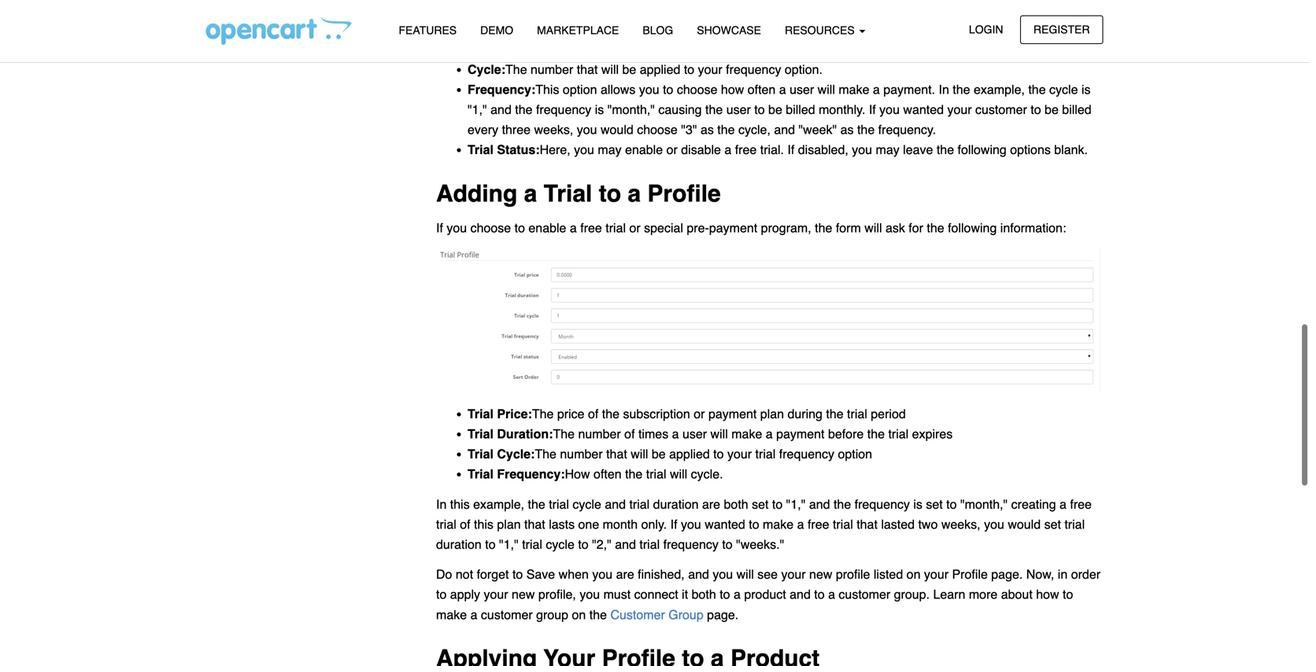 Task type: locate. For each thing, give the bounding box(es) containing it.
applied
[[640, 62, 681, 77], [669, 447, 710, 462]]

2 horizontal spatial plan
[[1064, 2, 1087, 16]]

0 vertical spatial cycle
[[1050, 82, 1078, 97]]

1 vertical spatial frequency:
[[497, 468, 565, 482]]

"1,"
[[468, 102, 487, 117], [786, 497, 806, 512], [499, 538, 519, 552]]

the down period
[[868, 427, 885, 442]]

that inside trial price: the price of the subscription or payment plan during the trial period trial duration: the number of times a user will make a payment before the trial expires trial cycle: the number that will be applied to your trial frequency option trial frequency: how often the trial will cycle.
[[606, 447, 627, 462]]

form
[[836, 221, 861, 235]]

payment. left set
[[747, 2, 799, 16]]

1 vertical spatial cycle
[[573, 497, 601, 512]]

option
[[563, 82, 597, 97], [838, 447, 873, 462]]

number up marketplace
[[549, 2, 592, 16]]

how up "cycle,"
[[721, 82, 744, 97]]

the left form at the right top
[[815, 221, 833, 235]]

set
[[903, 22, 919, 36], [752, 497, 769, 512], [926, 497, 943, 512], [1045, 518, 1061, 532]]

1 vertical spatial following
[[948, 221, 997, 235]]

enable down "causing"
[[625, 143, 663, 157]]

page. right group
[[707, 608, 739, 623]]

will up subscription).
[[468, 22, 485, 36]]

0 horizontal spatial how
[[721, 82, 744, 97]]

would inside this option allows you to choose how often a user will make a payment. in the example, the cycle is "1," and the frequency is "month," causing the user to be billed monthly. if you wanted your customer to be billed every three weeks, you would choose "3" as the cycle, and "week" as the frequency.
[[601, 123, 634, 137]]

payment. inside this option allows you to choose how often a user will make a payment. in the example, the cycle is "1," and the frequency is "month," causing the user to be billed monthly. if you wanted your customer to be billed every three weeks, you would choose "3" as the cycle, and "week" as the frequency.
[[884, 82, 936, 97]]

will up cycle.
[[711, 427, 728, 442]]

0 vertical spatial plan
[[1064, 2, 1087, 16]]

0 horizontal spatial "month,"
[[608, 102, 655, 117]]

save
[[527, 568, 555, 582]]

0 horizontal spatial weeks,
[[534, 123, 573, 137]]

0 horizontal spatial profile
[[648, 180, 721, 207]]

payment
[[709, 221, 758, 235], [709, 407, 757, 422], [776, 427, 825, 442]]

1 vertical spatial "1,"
[[786, 497, 806, 512]]

2 horizontal spatial customer
[[976, 102, 1027, 117]]

is down unlimited.
[[890, 22, 899, 36]]

creating
[[1012, 497, 1056, 512]]

group.
[[894, 588, 930, 603]]

is inside the number of times a user will make a payment. set to 0 if unlimited. if unlimited, the payments plan will continue until cancelled by you or the user. in the example, the duration is set to 12 months (for a yearly subscription). cycle: the number that will be applied to your frequency option.
[[890, 22, 899, 36]]

plan inside the number of times a user will make a payment. set to 0 if unlimited. if unlimited, the payments plan will continue until cancelled by you or the user. in the example, the duration is set to 12 months (for a yearly subscription). cycle: the number that will be applied to your frequency option.
[[1064, 2, 1087, 16]]

0
[[839, 2, 846, 16]]

0 vertical spatial are
[[702, 497, 721, 512]]

0 horizontal spatial billed
[[786, 102, 815, 117]]

both right it
[[692, 588, 716, 603]]

1 billed from the left
[[786, 102, 815, 117]]

may
[[598, 143, 622, 157], [876, 143, 900, 157]]

wanted
[[903, 102, 944, 117], [705, 518, 746, 532]]

billed up "week"
[[786, 102, 815, 117]]

of inside "in this example, the trial cycle and trial duration are both set to "1," and the frequency is set to "month," creating a free trial of this plan that lasts one month only. if you wanted to make a free trial that lasted two weeks, you would set trial duration to "1," trial cycle to "2," and trial frequency to "weeks.""
[[460, 518, 471, 532]]

0 horizontal spatial new
[[512, 588, 535, 603]]

do
[[436, 568, 452, 582]]

will
[[681, 2, 699, 16], [468, 22, 485, 36], [601, 62, 619, 77], [818, 82, 835, 97], [865, 221, 882, 235], [711, 427, 728, 442], [631, 447, 648, 462], [670, 468, 688, 482], [737, 568, 754, 582]]

if inside "in this example, the trial cycle and trial duration are both set to "1," and the frequency is set to "month," creating a free trial of this plan that lasts one month only. if you wanted to make a free trial that lasted two weeks, you would set trial duration to "1," trial cycle to "2," and trial frequency to "weeks.""
[[671, 518, 678, 532]]

it
[[682, 588, 688, 603]]

1 horizontal spatial are
[[702, 497, 721, 512]]

duration:
[[497, 427, 553, 442]]

blank.
[[1055, 143, 1088, 157]]

1 horizontal spatial on
[[907, 568, 921, 582]]

0 vertical spatial page.
[[992, 568, 1023, 582]]

1 horizontal spatial new
[[810, 568, 833, 582]]

example,
[[765, 22, 817, 36], [974, 82, 1025, 97], [473, 497, 524, 512]]

0 horizontal spatial option
[[563, 82, 597, 97]]

0 vertical spatial cycle:
[[468, 62, 506, 77]]

0 horizontal spatial may
[[598, 143, 622, 157]]

as down monthly. at the right top
[[841, 123, 854, 137]]

1 vertical spatial profile
[[952, 568, 988, 582]]

every
[[468, 123, 499, 137]]

payment up cycle.
[[709, 407, 757, 422]]

"weeks."
[[736, 538, 785, 552]]

set
[[802, 2, 821, 16]]

are up must
[[616, 568, 634, 582]]

1 horizontal spatial enable
[[625, 143, 663, 157]]

0 vertical spatial following
[[958, 143, 1007, 157]]

frequency: inside trial price: the price of the subscription or payment plan during the trial period trial duration: the number of times a user will make a payment before the trial expires trial cycle: the number that will be applied to your trial frequency option trial frequency: how often the trial will cycle.
[[497, 468, 565, 482]]

2 horizontal spatial duration
[[841, 22, 887, 36]]

you right allows
[[639, 82, 660, 97]]

causing
[[659, 102, 702, 117]]

0 vertical spatial weeks,
[[534, 123, 573, 137]]

on
[[907, 568, 921, 582], [572, 608, 586, 623]]

in inside the number of times a user will make a payment. set to 0 if unlimited. if unlimited, the payments plan will continue until cancelled by you or the user. in the example, the duration is set to 12 months (for a yearly subscription). cycle: the number that will be applied to your frequency option.
[[730, 22, 741, 36]]

wanted inside this option allows you to choose how often a user will make a payment. in the example, the cycle is "1," and the frequency is "month," causing the user to be billed monthly. if you wanted your customer to be billed every three weeks, you would choose "3" as the cycle, and "week" as the frequency.
[[903, 102, 944, 117]]

plan inside "in this example, the trial cycle and trial duration are both set to "1," and the frequency is set to "month," creating a free trial of this plan that lasts one month only. if you wanted to make a free trial that lasted two weeks, you would set trial duration to "1," trial cycle to "2," and trial frequency to "weeks.""
[[497, 518, 521, 532]]

0 vertical spatial would
[[601, 123, 634, 137]]

option inside this option allows you to choose how often a user will make a payment. in the example, the cycle is "1," and the frequency is "month," causing the user to be billed monthly. if you wanted your customer to be billed every three weeks, you would choose "3" as the cycle, and "week" as the frequency.
[[563, 82, 597, 97]]

1 vertical spatial wanted
[[705, 518, 746, 532]]

2 vertical spatial customer
[[481, 608, 533, 623]]

will left see at the bottom right of the page
[[737, 568, 754, 582]]

both inside "in this example, the trial cycle and trial duration are both set to "1," and the frequency is set to "month," creating a free trial of this plan that lasts one month only. if you wanted to make a free trial that lasted two weeks, you would set trial duration to "1," trial cycle to "2," and trial frequency to "weeks.""
[[724, 497, 749, 512]]

this up not
[[450, 497, 470, 512]]

0 horizontal spatial duration
[[436, 538, 482, 552]]

1 vertical spatial page.
[[707, 608, 739, 623]]

1 horizontal spatial "1,"
[[499, 538, 519, 552]]

trial
[[606, 221, 626, 235], [847, 407, 868, 422], [889, 427, 909, 442], [756, 447, 776, 462], [646, 468, 667, 482], [549, 497, 569, 512], [630, 497, 650, 512], [436, 518, 457, 532], [833, 518, 853, 532], [1065, 518, 1085, 532], [522, 538, 543, 552], [640, 538, 660, 552]]

2 billed from the left
[[1062, 102, 1092, 117]]

customer up options
[[976, 102, 1027, 117]]

1 horizontal spatial wanted
[[903, 102, 944, 117]]

1 horizontal spatial often
[[748, 82, 776, 97]]

0 horizontal spatial as
[[701, 123, 714, 137]]

cycle,
[[739, 123, 771, 137]]

or inside trial price: the price of the subscription or payment plan during the trial period trial duration: the number of times a user will make a payment before the trial expires trial cycle: the number that will be applied to your trial frequency option trial frequency: how often the trial will cycle.
[[694, 407, 705, 422]]

1 vertical spatial example,
[[974, 82, 1025, 97]]

is inside "in this example, the trial cycle and trial duration are both set to "1," and the frequency is set to "month," creating a free trial of this plan that lasts one month only. if you wanted to make a free trial that lasted two weeks, you would set trial duration to "1," trial cycle to "2," and trial frequency to "weeks.""
[[914, 497, 923, 512]]

how inside do not forget to save when you are finished, and you will see your new profile listed on your profile page. now, in order to apply your new profile, you must connect it both to a product and to a customer group. learn more about how to make a customer group on the
[[1036, 588, 1060, 603]]

on right group
[[572, 608, 586, 623]]

0 horizontal spatial are
[[616, 568, 634, 582]]

or right subscription
[[694, 407, 705, 422]]

unlimited.
[[859, 2, 913, 16]]

and right finished,
[[688, 568, 709, 582]]

weeks, inside this option allows you to choose how often a user will make a payment. in the example, the cycle is "1," and the frequency is "month," causing the user to be billed monthly. if you wanted your customer to be billed every three weeks, you would choose "3" as the cycle, and "week" as the frequency.
[[534, 123, 573, 137]]

"month," down allows
[[608, 102, 655, 117]]

in up do
[[436, 497, 447, 512]]

1 horizontal spatial profile
[[952, 568, 988, 582]]

adding a trial to a profile
[[436, 180, 721, 207]]

and up three
[[491, 102, 512, 117]]

duration inside the number of times a user will make a payment. set to 0 if unlimited. if unlimited, the payments plan will continue until cancelled by you or the user. in the example, the duration is set to 12 months (for a yearly subscription). cycle: the number that will be applied to your frequency option.
[[841, 22, 887, 36]]

frequency: down subscription).
[[468, 82, 536, 97]]

in right 'user.'
[[730, 22, 741, 36]]

1 horizontal spatial both
[[724, 497, 749, 512]]

showcase
[[697, 24, 761, 37]]

are
[[702, 497, 721, 512], [616, 568, 634, 582]]

billed up blank. at the top right of page
[[1062, 102, 1092, 117]]

often
[[748, 82, 776, 97], [594, 468, 622, 482]]

and
[[491, 102, 512, 117], [774, 123, 795, 137], [605, 497, 626, 512], [809, 497, 830, 512], [615, 538, 636, 552], [688, 568, 709, 582], [790, 588, 811, 603]]

1 vertical spatial times
[[639, 427, 669, 442]]

make inside the number of times a user will make a payment. set to 0 if unlimited. if unlimited, the payments plan will continue until cancelled by you or the user. in the example, the duration is set to 12 months (for a yearly subscription). cycle: the number that will be applied to your frequency option.
[[702, 2, 733, 16]]

following
[[958, 143, 1007, 157], [948, 221, 997, 235]]

continue
[[489, 22, 536, 36]]

choose down "causing"
[[637, 123, 678, 137]]

how down "now,"
[[1036, 588, 1060, 603]]

duration up not
[[436, 538, 482, 552]]

applied inside trial price: the price of the subscription or payment plan during the trial period trial duration: the number of times a user will make a payment before the trial expires trial cycle: the number that will be applied to your trial frequency option trial frequency: how often the trial will cycle.
[[669, 447, 710, 462]]

cycle: inside the number of times a user will make a payment. set to 0 if unlimited. if unlimited, the payments plan will continue until cancelled by you or the user. in the example, the duration is set to 12 months (for a yearly subscription). cycle: the number that will be applied to your frequency option.
[[468, 62, 506, 77]]

the inside do not forget to save when you are finished, and you will see your new profile listed on your profile page. now, in order to apply your new profile, you must connect it both to a product and to a customer group. learn more about how to make a customer group on the
[[590, 608, 607, 623]]

user up blog
[[653, 2, 678, 16]]

weeks, inside "in this example, the trial cycle and trial duration are both set to "1," and the frequency is set to "month," creating a free trial of this plan that lasts one month only. if you wanted to make a free trial that lasted two weeks, you would set trial duration to "1," trial cycle to "2," and trial frequency to "weeks.""
[[942, 518, 981, 532]]

until
[[540, 22, 563, 36]]

and down month
[[615, 538, 636, 552]]

ask
[[886, 221, 905, 235]]

new down the save
[[512, 588, 535, 603]]

that down subscription
[[606, 447, 627, 462]]

1 vertical spatial cycle:
[[497, 447, 535, 462]]

0 vertical spatial option
[[563, 82, 597, 97]]

1 vertical spatial duration
[[653, 497, 699, 512]]

customer
[[976, 102, 1027, 117], [839, 588, 891, 603], [481, 608, 533, 623]]

you up must
[[592, 568, 613, 582]]

cancelled
[[566, 22, 620, 36]]

that
[[577, 62, 598, 77], [606, 447, 627, 462], [524, 518, 545, 532], [857, 518, 878, 532]]

2 vertical spatial "1,"
[[499, 538, 519, 552]]

the right "leave"
[[937, 143, 954, 157]]

2 horizontal spatial in
[[939, 82, 950, 97]]

frequency:
[[468, 82, 536, 97], [497, 468, 565, 482]]

may down frequency.
[[876, 143, 900, 157]]

the down before
[[834, 497, 851, 512]]

1 horizontal spatial page.
[[992, 568, 1023, 582]]

1 horizontal spatial billed
[[1062, 102, 1092, 117]]

0 horizontal spatial wanted
[[705, 518, 746, 532]]

cycle down the register link
[[1050, 82, 1078, 97]]

payment.
[[747, 2, 799, 16], [884, 82, 936, 97]]

payments
[[1005, 2, 1060, 16]]

0 vertical spatial enable
[[625, 143, 663, 157]]

is
[[890, 22, 899, 36], [1082, 82, 1091, 97], [595, 102, 604, 117], [914, 497, 923, 512]]

not
[[456, 568, 473, 582]]

make inside this option allows you to choose how often a user will make a payment. in the example, the cycle is "1," and the frequency is "month," causing the user to be billed monthly. if you wanted your customer to be billed every three weeks, you would choose "3" as the cycle, and "week" as the frequency.
[[839, 82, 870, 97]]

are inside "in this example, the trial cycle and trial duration are both set to "1," and the frequency is set to "month," creating a free trial of this plan that lasts one month only. if you wanted to make a free trial that lasted two weeks, you would set trial duration to "1," trial cycle to "2," and trial frequency to "weeks.""
[[702, 497, 721, 512]]

plan up register
[[1064, 2, 1087, 16]]

page. up the about
[[992, 568, 1023, 582]]

0 vertical spatial on
[[907, 568, 921, 582]]

in
[[730, 22, 741, 36], [939, 82, 950, 97], [436, 497, 447, 512]]

to
[[825, 2, 835, 16], [923, 22, 933, 36], [684, 62, 695, 77], [663, 82, 674, 97], [755, 102, 765, 117], [1031, 102, 1041, 117], [599, 180, 621, 207], [515, 221, 525, 235], [714, 447, 724, 462], [772, 497, 783, 512], [947, 497, 957, 512], [749, 518, 760, 532], [485, 538, 496, 552], [578, 538, 589, 552], [722, 538, 733, 552], [513, 568, 523, 582], [436, 588, 447, 603], [720, 588, 730, 603], [814, 588, 825, 603], [1063, 588, 1074, 603]]

times inside the number of times a user will make a payment. set to 0 if unlimited. if unlimited, the payments plan will continue until cancelled by you or the user. in the example, the duration is set to 12 months (for a yearly subscription). cycle: the number that will be applied to your frequency option.
[[609, 2, 639, 16]]

in this example, the trial cycle and trial duration are both set to "1," and the frequency is set to "month," creating a free trial of this plan that lasts one month only. if you wanted to make a free trial that lasted two weeks, you would set trial duration to "1," trial cycle to "2," and trial frequency to "weeks."
[[436, 497, 1092, 552]]

example, down set
[[765, 22, 817, 36]]

make inside do not forget to save when you are finished, and you will see your new profile listed on your profile page. now, in order to apply your new profile, you must connect it both to a product and to a customer group. learn more about how to make a customer group on the
[[436, 608, 467, 623]]

0 horizontal spatial plan
[[497, 518, 521, 532]]

page. inside do not forget to save when you are finished, and you will see your new profile listed on your profile page. now, in order to apply your new profile, you must connect it both to a product and to a customer group. learn more about how to make a customer group on the
[[992, 568, 1023, 582]]

0 horizontal spatial would
[[601, 123, 634, 137]]

be down subscription
[[652, 447, 666, 462]]

your inside trial price: the price of the subscription or payment plan during the trial period trial duration: the number of times a user will make a payment before the trial expires trial cycle: the number that will be applied to your trial frequency option trial frequency: how often the trial will cycle.
[[728, 447, 752, 462]]

will inside do not forget to save when you are finished, and you will see your new profile listed on your profile page. now, in order to apply your new profile, you must connect it both to a product and to a customer group. learn more about how to make a customer group on the
[[737, 568, 754, 582]]

option.
[[785, 62, 823, 77]]

opencart - open source shopping cart solution image
[[206, 17, 352, 45]]

or inside the number of times a user will make a payment. set to 0 if unlimited. if unlimited, the payments plan will continue until cancelled by you or the user. in the example, the duration is set to 12 months (for a yearly subscription). cycle: the number that will be applied to your frequency option.
[[664, 22, 675, 36]]

adding
[[436, 180, 518, 207]]

make inside "in this example, the trial cycle and trial duration are both set to "1," and the frequency is set to "month," creating a free trial of this plan that lasts one month only. if you wanted to make a free trial that lasted two weeks, you would set trial duration to "1," trial cycle to "2," and trial frequency to "weeks.""
[[763, 518, 794, 532]]

enable
[[625, 143, 663, 157], [529, 221, 567, 235]]

frequency down during
[[779, 447, 835, 462]]

customer group link
[[611, 608, 704, 623]]

0 horizontal spatial on
[[572, 608, 586, 623]]

0 vertical spatial payment
[[709, 221, 758, 235]]

1 horizontal spatial weeks,
[[942, 518, 981, 532]]

if right only.
[[671, 518, 678, 532]]

1 vertical spatial option
[[838, 447, 873, 462]]

times inside trial price: the price of the subscription or payment plan during the trial period trial duration: the number of times a user will make a payment before the trial expires trial cycle: the number that will be applied to your trial frequency option trial frequency: how often the trial will cycle.
[[639, 427, 669, 442]]

would down creating at the right
[[1008, 518, 1041, 532]]

if you choose to enable a free trial or special pre-payment program, the form will ask for the following information:
[[436, 221, 1066, 235]]

1 vertical spatial on
[[572, 608, 586, 623]]

that down the marketplace link on the left of the page
[[577, 62, 598, 77]]

2 horizontal spatial "1,"
[[786, 497, 806, 512]]

in inside this option allows you to choose how often a user will make a payment. in the example, the cycle is "1," and the frequency is "month," causing the user to be billed monthly. if you wanted your customer to be billed every three weeks, you would choose "3" as the cycle, and "week" as the frequency.
[[939, 82, 950, 97]]

frequency inside this option allows you to choose how often a user will make a payment. in the example, the cycle is "1," and the frequency is "month," causing the user to be billed monthly. if you wanted your customer to be billed every three weeks, you would choose "3" as the cycle, and "week" as the frequency.
[[536, 102, 592, 117]]

1 vertical spatial plan
[[760, 407, 784, 422]]

0 vertical spatial applied
[[640, 62, 681, 77]]

free
[[735, 143, 757, 157], [581, 221, 602, 235], [1070, 497, 1092, 512], [808, 518, 830, 532]]

user down option.
[[790, 82, 814, 97]]

wanted inside "in this example, the trial cycle and trial duration are both set to "1," and the frequency is set to "month," creating a free trial of this plan that lasts one month only. if you wanted to make a free trial that lasted two weeks, you would set trial duration to "1," trial cycle to "2," and trial frequency to "weeks.""
[[705, 518, 746, 532]]

example, inside this option allows you to choose how often a user will make a payment. in the example, the cycle is "1," and the frequency is "month," causing the user to be billed monthly. if you wanted your customer to be billed every three weeks, you would choose "3" as the cycle, and "week" as the frequency.
[[974, 82, 1025, 97]]

choose down adding
[[471, 221, 511, 235]]

will down subscription
[[631, 447, 648, 462]]

cycle
[[1050, 82, 1078, 97], [573, 497, 601, 512], [546, 538, 575, 552]]

times up by
[[609, 2, 639, 16]]

1 horizontal spatial plan
[[760, 407, 784, 422]]

forget
[[477, 568, 509, 582]]

if right unlimited.
[[917, 2, 924, 16]]

0 vertical spatial wanted
[[903, 102, 944, 117]]

1 may from the left
[[598, 143, 622, 157]]

1 horizontal spatial duration
[[653, 497, 699, 512]]

1 vertical spatial often
[[594, 468, 622, 482]]

often inside this option allows you to choose how often a user will make a payment. in the example, the cycle is "1," and the frequency is "month," causing the user to be billed monthly. if you wanted your customer to be billed every three weeks, you would choose "3" as the cycle, and "week" as the frequency.
[[748, 82, 776, 97]]

cycle down lasts
[[546, 538, 575, 552]]

pre-
[[687, 221, 709, 235]]

0 horizontal spatial example,
[[473, 497, 524, 512]]

1 vertical spatial enable
[[529, 221, 567, 235]]

cycle inside this option allows you to choose how often a user will make a payment. in the example, the cycle is "1," and the frequency is "month," causing the user to be billed monthly. if you wanted your customer to be billed every three weeks, you would choose "3" as the cycle, and "week" as the frequency.
[[1050, 82, 1078, 97]]

wanted up "weeks."
[[705, 518, 746, 532]]

user inside the number of times a user will make a payment. set to 0 if unlimited. if unlimited, the payments plan will continue until cancelled by you or the user. in the example, the duration is set to 12 months (for a yearly subscription). cycle: the number that will be applied to your frequency option.
[[653, 2, 678, 16]]

a
[[643, 2, 650, 16], [737, 2, 744, 16], [1022, 22, 1029, 36], [779, 82, 786, 97], [873, 82, 880, 97], [725, 143, 732, 157], [524, 180, 537, 207], [628, 180, 641, 207], [570, 221, 577, 235], [672, 427, 679, 442], [766, 427, 773, 442], [1060, 497, 1067, 512], [797, 518, 804, 532], [734, 588, 741, 603], [828, 588, 835, 603], [471, 608, 478, 623]]

2 vertical spatial in
[[436, 497, 447, 512]]

weeks, right two
[[942, 518, 981, 532]]

1 vertical spatial "month,"
[[961, 497, 1008, 512]]

1 horizontal spatial would
[[1008, 518, 1041, 532]]

1 horizontal spatial may
[[876, 143, 900, 157]]

applied inside the number of times a user will make a payment. set to 0 if unlimited. if unlimited, the payments plan will continue until cancelled by you or the user. in the example, the duration is set to 12 months (for a yearly subscription). cycle: the number that will be applied to your frequency option.
[[640, 62, 681, 77]]

0 horizontal spatial in
[[436, 497, 447, 512]]

0 vertical spatial payment.
[[747, 2, 799, 16]]

"month," inside this option allows you to choose how often a user will make a payment. in the example, the cycle is "1," and the frequency is "month," causing the user to be billed monthly. if you wanted your customer to be billed every three weeks, you would choose "3" as the cycle, and "week" as the frequency.
[[608, 102, 655, 117]]

often right how
[[594, 468, 622, 482]]

0 horizontal spatial "1,"
[[468, 102, 487, 117]]

adding trial to profile image
[[436, 248, 1104, 394]]

1 vertical spatial weeks,
[[942, 518, 981, 532]]

2 vertical spatial plan
[[497, 518, 521, 532]]

that left lasted
[[857, 518, 878, 532]]

2 horizontal spatial example,
[[974, 82, 1025, 97]]

of up cancelled
[[595, 2, 606, 16]]

example, up forget at the bottom of the page
[[473, 497, 524, 512]]

option right this
[[563, 82, 597, 97]]

often up "cycle,"
[[748, 82, 776, 97]]

set up two
[[926, 497, 943, 512]]

0 vertical spatial frequency:
[[468, 82, 536, 97]]

"month," left creating at the right
[[961, 497, 1008, 512]]

1 vertical spatial applied
[[669, 447, 710, 462]]

1 vertical spatial would
[[1008, 518, 1041, 532]]

0 vertical spatial "1,"
[[468, 102, 487, 117]]

"month,"
[[608, 102, 655, 117], [961, 497, 1008, 512]]

1 horizontal spatial payment.
[[884, 82, 936, 97]]

billed
[[786, 102, 815, 117], [1062, 102, 1092, 117]]

of right price at the bottom of the page
[[588, 407, 599, 422]]

0 vertical spatial times
[[609, 2, 639, 16]]

be
[[622, 62, 636, 77], [769, 102, 783, 117], [1045, 102, 1059, 117], [652, 447, 666, 462]]

option inside trial price: the price of the subscription or payment plan during the trial period trial duration: the number of times a user will make a payment before the trial expires trial cycle: the number that will be applied to your trial frequency option trial frequency: how often the trial will cycle.
[[838, 447, 873, 462]]

you right by
[[640, 22, 660, 36]]

is up two
[[914, 497, 923, 512]]

if down adding
[[436, 221, 443, 235]]

1 horizontal spatial this
[[474, 518, 494, 532]]

0 vertical spatial how
[[721, 82, 744, 97]]

example, inside the number of times a user will make a payment. set to 0 if unlimited. if unlimited, the payments plan will continue until cancelled by you or the user. in the example, the duration is set to 12 months (for a yearly subscription). cycle: the number that will be applied to your frequency option.
[[765, 22, 817, 36]]

1 horizontal spatial "month,"
[[961, 497, 1008, 512]]

1 vertical spatial are
[[616, 568, 634, 582]]

0 vertical spatial example,
[[765, 22, 817, 36]]

price
[[557, 407, 585, 422]]

cycle up one at the left bottom of the page
[[573, 497, 601, 512]]

plan left during
[[760, 407, 784, 422]]

1 vertical spatial customer
[[839, 588, 891, 603]]

frequency
[[726, 62, 781, 77], [536, 102, 592, 117], [779, 447, 835, 462], [855, 497, 910, 512], [664, 538, 719, 552]]

2 as from the left
[[841, 123, 854, 137]]

0 vertical spatial "month,"
[[608, 102, 655, 117]]

1 vertical spatial new
[[512, 588, 535, 603]]

you down adding
[[447, 221, 467, 235]]

and right product
[[790, 588, 811, 603]]

cycle.
[[691, 468, 723, 482]]

2 vertical spatial example,
[[473, 497, 524, 512]]

both
[[724, 497, 749, 512], [692, 588, 716, 603]]

1 vertical spatial this
[[474, 518, 494, 532]]

will left cycle.
[[670, 468, 688, 482]]

number
[[549, 2, 592, 16], [531, 62, 573, 77], [578, 427, 621, 442], [560, 447, 603, 462]]

0 vertical spatial this
[[450, 497, 470, 512]]



Task type: vqa. For each thing, say whether or not it's contained in the screenshot.
included
no



Task type: describe. For each thing, give the bounding box(es) containing it.
will up allows
[[601, 62, 619, 77]]

the up the duration:
[[532, 407, 554, 422]]

0 vertical spatial profile
[[648, 180, 721, 207]]

2 vertical spatial cycle
[[546, 538, 575, 552]]

resources
[[785, 24, 858, 37]]

cycle: inside trial price: the price of the subscription or payment plan during the trial period trial duration: the number of times a user will make a payment before the trial expires trial cycle: the number that will be applied to your trial frequency option trial frequency: how often the trial will cycle.
[[497, 447, 535, 462]]

2 may from the left
[[876, 143, 900, 157]]

profile
[[836, 568, 870, 582]]

number down price at the bottom of the page
[[578, 427, 621, 442]]

more
[[969, 588, 998, 603]]

the right price at the bottom of the page
[[602, 407, 620, 422]]

the left "cycle,"
[[718, 123, 735, 137]]

customer group page.
[[611, 608, 739, 623]]

0 horizontal spatial this
[[450, 497, 470, 512]]

(for
[[999, 22, 1018, 36]]

blog
[[643, 24, 673, 37]]

this
[[536, 82, 559, 97]]

of down subscription
[[625, 427, 635, 442]]

frequency down only.
[[664, 538, 719, 552]]

the right "causing"
[[706, 102, 723, 117]]

the up month
[[625, 468, 643, 482]]

will left the ask
[[865, 221, 882, 235]]

two
[[919, 518, 938, 532]]

the up options
[[1029, 82, 1046, 97]]

if inside this option allows you to choose how often a user will make a payment. in the example, the cycle is "1," and the frequency is "month," causing the user to be billed monthly. if you wanted your customer to be billed every three weeks, you would choose "3" as the cycle, and "week" as the frequency.
[[869, 102, 876, 117]]

the down months
[[953, 82, 971, 97]]

be up blank. at the top right of page
[[1045, 102, 1059, 117]]

example, inside "in this example, the trial cycle and trial duration are both set to "1," and the frequency is set to "month," creating a free trial of this plan that lasts one month only. if you wanted to make a free trial that lasted two weeks, you would set trial duration to "1," trial cycle to "2," and trial frequency to "weeks.""
[[473, 497, 524, 512]]

the up login
[[984, 2, 1002, 16]]

the right 'user.'
[[744, 22, 762, 36]]

marketplace
[[537, 24, 619, 37]]

the down monthly. at the right top
[[857, 123, 875, 137]]

that inside the number of times a user will make a payment. set to 0 if unlimited. if unlimited, the payments plan will continue until cancelled by you or the user. in the example, the duration is set to 12 months (for a yearly subscription). cycle: the number that will be applied to your frequency option.
[[577, 62, 598, 77]]

monthly.
[[819, 102, 866, 117]]

yearly
[[1032, 22, 1066, 36]]

disable
[[681, 143, 721, 157]]

12
[[937, 22, 951, 36]]

of inside the number of times a user will make a payment. set to 0 if unlimited. if unlimited, the payments plan will continue until cancelled by you or the user. in the example, the duration is set to 12 months (for a yearly subscription). cycle: the number that will be applied to your frequency option.
[[595, 2, 606, 16]]

the up before
[[826, 407, 844, 422]]

one
[[578, 518, 599, 532]]

payment. inside the number of times a user will make a payment. set to 0 if unlimited. if unlimited, the payments plan will continue until cancelled by you or the user. in the example, the duration is set to 12 months (for a yearly subscription). cycle: the number that will be applied to your frequency option.
[[747, 2, 799, 16]]

trial status: here, you may enable or disable a free trial. if disabled, you may leave the following options blank.
[[468, 143, 1088, 157]]

when
[[559, 568, 589, 582]]

marketplace link
[[525, 17, 631, 44]]

number up this
[[531, 62, 573, 77]]

0 vertical spatial new
[[810, 568, 833, 582]]

2 vertical spatial choose
[[471, 221, 511, 235]]

will up the 'blog' link
[[681, 2, 699, 16]]

1 vertical spatial choose
[[637, 123, 678, 137]]

set down creating at the right
[[1045, 518, 1061, 532]]

you down when
[[580, 588, 600, 603]]

wanted for to
[[705, 518, 746, 532]]

the number of times a user will make a payment. set to 0 if unlimited. if unlimited, the payments plan will continue until cancelled by you or the user. in the example, the duration is set to 12 months (for a yearly subscription). cycle: the number that will be applied to your frequency option.
[[468, 2, 1087, 77]]

be up "cycle,"
[[769, 102, 783, 117]]

expires
[[912, 427, 953, 442]]

user inside trial price: the price of the subscription or payment plan during the trial period trial duration: the number of times a user will make a payment before the trial expires trial cycle: the number that will be applied to your trial frequency option trial frequency: how often the trial will cycle.
[[683, 427, 707, 442]]

are inside do not forget to save when you are finished, and you will see your new profile listed on your profile page. now, in order to apply your new profile, you must connect it both to a product and to a customer group. learn more about how to make a customer group on the
[[616, 568, 634, 582]]

the up three
[[515, 102, 533, 117]]

0 vertical spatial choose
[[677, 82, 718, 97]]

by
[[623, 22, 637, 36]]

order
[[1071, 568, 1101, 582]]

your inside the number of times a user will make a payment. set to 0 if unlimited. if unlimited, the payments plan will continue until cancelled by you or the user. in the example, the duration is set to 12 months (for a yearly subscription). cycle: the number that will be applied to your frequency option.
[[698, 62, 723, 77]]

product
[[744, 588, 786, 603]]

register link
[[1020, 15, 1104, 44]]

blog link
[[631, 17, 685, 44]]

lasted
[[881, 518, 915, 532]]

0 horizontal spatial enable
[[529, 221, 567, 235]]

login
[[969, 23, 1004, 36]]

the right for
[[927, 221, 945, 235]]

do not forget to save when you are finished, and you will see your new profile listed on your profile page. now, in order to apply your new profile, you must connect it both to a product and to a customer group. learn more about how to make a customer group on the
[[436, 568, 1101, 623]]

status:
[[497, 143, 540, 157]]

user.
[[700, 22, 727, 36]]

disabled,
[[798, 143, 849, 157]]

would inside "in this example, the trial cycle and trial duration are both set to "1," and the frequency is set to "month," creating a free trial of this plan that lasts one month only. if you wanted to make a free trial that lasted two weeks, you would set trial duration to "1," trial cycle to "2," and trial frequency to "weeks.""
[[1008, 518, 1041, 532]]

listed
[[874, 568, 903, 582]]

plan inside trial price: the price of the subscription or payment plan during the trial period trial duration: the number of times a user will make a payment before the trial expires trial cycle: the number that will be applied to your trial frequency option trial frequency: how often the trial will cycle.
[[760, 407, 784, 422]]

make inside trial price: the price of the subscription or payment plan during the trial period trial duration: the number of times a user will make a payment before the trial expires trial cycle: the number that will be applied to your trial frequency option trial frequency: how often the trial will cycle.
[[732, 427, 762, 442]]

is up blank. at the top right of page
[[1082, 82, 1091, 97]]

to inside trial price: the price of the subscription or payment plan during the trial period trial duration: the number of times a user will make a payment before the trial expires trial cycle: the number that will be applied to your trial frequency option trial frequency: how often the trial will cycle.
[[714, 447, 724, 462]]

during
[[788, 407, 823, 422]]

the up until
[[524, 2, 545, 16]]

options
[[1010, 143, 1051, 157]]

if
[[849, 2, 856, 16]]

how inside this option allows you to choose how often a user will make a payment. in the example, the cycle is "1," and the frequency is "month," causing the user to be billed monthly. if you wanted your customer to be billed every three weeks, you would choose "3" as the cycle, and "week" as the frequency.
[[721, 82, 744, 97]]

or left 'disable'
[[667, 143, 678, 157]]

1 as from the left
[[701, 123, 714, 137]]

must
[[604, 588, 631, 603]]

the down subscription).
[[506, 62, 527, 77]]

register
[[1034, 23, 1090, 36]]

customer inside this option allows you to choose how often a user will make a payment. in the example, the cycle is "1," and the frequency is "month," causing the user to be billed monthly. if you wanted your customer to be billed every three weeks, you would choose "3" as the cycle, and "week" as the frequency.
[[976, 102, 1027, 117]]

you right two
[[984, 518, 1005, 532]]

special
[[644, 221, 683, 235]]

apply
[[450, 588, 480, 603]]

learn
[[933, 588, 966, 603]]

customer
[[611, 608, 665, 623]]

in inside "in this example, the trial cycle and trial duration are both set to "1," and the frequency is set to "month," creating a free trial of this plan that lasts one month only. if you wanted to make a free trial that lasted two weeks, you would set trial duration to "1," trial cycle to "2," and trial frequency to "weeks.""
[[436, 497, 447, 512]]

or left special on the top of the page
[[630, 221, 641, 235]]

allows
[[601, 82, 636, 97]]

resources link
[[773, 17, 878, 44]]

see
[[758, 568, 778, 582]]

unlimited,
[[927, 2, 981, 16]]

features
[[399, 24, 457, 37]]

you inside the number of times a user will make a payment. set to 0 if unlimited. if unlimited, the payments plan will continue until cancelled by you or the user. in the example, the duration is set to 12 months (for a yearly subscription). cycle: the number that will be applied to your frequency option.
[[640, 22, 660, 36]]

number up how
[[560, 447, 603, 462]]

the down price at the bottom of the page
[[553, 427, 575, 442]]

connect
[[634, 588, 679, 603]]

"1," inside this option allows you to choose how often a user will make a payment. in the example, the cycle is "1," and the frequency is "month," causing the user to be billed monthly. if you wanted your customer to be billed every three weeks, you would choose "3" as the cycle, and "week" as the frequency.
[[468, 102, 487, 117]]

about
[[1001, 588, 1033, 603]]

and down before
[[809, 497, 830, 512]]

if right trial.
[[788, 143, 795, 157]]

trial price: the price of the subscription or payment plan during the trial period trial duration: the number of times a user will make a payment before the trial expires trial cycle: the number that will be applied to your trial frequency option trial frequency: how often the trial will cycle.
[[468, 407, 953, 482]]

the left 'user.'
[[679, 22, 696, 36]]

"2,"
[[592, 538, 612, 552]]

frequency inside trial price: the price of the subscription or payment plan during the trial period trial duration: the number of times a user will make a payment before the trial expires trial cycle: the number that will be applied to your trial frequency option trial frequency: how often the trial will cycle.
[[779, 447, 835, 462]]

wanted for your
[[903, 102, 944, 117]]

information:
[[1001, 221, 1066, 235]]

the down the duration:
[[535, 447, 557, 462]]

you up frequency.
[[880, 102, 900, 117]]

you right here,
[[574, 143, 594, 157]]

"3"
[[681, 123, 697, 137]]

often inside trial price: the price of the subscription or payment plan during the trial period trial duration: the number of times a user will make a payment before the trial expires trial cycle: the number that will be applied to your trial frequency option trial frequency: how often the trial will cycle.
[[594, 468, 622, 482]]

only.
[[641, 518, 667, 532]]

0 horizontal spatial customer
[[481, 608, 533, 623]]

1 vertical spatial payment
[[709, 407, 757, 422]]

leave
[[903, 143, 933, 157]]

both inside do not forget to save when you are finished, and you will see your new profile listed on your profile page. now, in order to apply your new profile, you must connect it both to a product and to a customer group. learn more about how to make a customer group on the
[[692, 588, 716, 603]]

your inside this option allows you to choose how often a user will make a payment. in the example, the cycle is "1," and the frequency is "month," causing the user to be billed monthly. if you wanted your customer to be billed every three weeks, you would choose "3" as the cycle, and "week" as the frequency.
[[948, 102, 972, 117]]

period
[[871, 407, 906, 422]]

and up trial status: here, you may enable or disable a free trial. if disabled, you may leave the following options blank.
[[774, 123, 795, 137]]

price:
[[497, 407, 532, 422]]

set inside the number of times a user will make a payment. set to 0 if unlimited. if unlimited, the payments plan will continue until cancelled by you or the user. in the example, the duration is set to 12 months (for a yearly subscription). cycle: the number that will be applied to your frequency option.
[[903, 22, 919, 36]]

user up "cycle,"
[[727, 102, 751, 117]]

subscription).
[[468, 42, 543, 56]]

here,
[[540, 143, 571, 157]]

2 vertical spatial duration
[[436, 538, 482, 552]]

and up month
[[605, 497, 626, 512]]

in
[[1058, 568, 1068, 582]]

2 vertical spatial payment
[[776, 427, 825, 442]]

demo link
[[469, 17, 525, 44]]

you left see at the bottom right of the page
[[713, 568, 733, 582]]

trial.
[[760, 143, 784, 157]]

now,
[[1027, 568, 1055, 582]]

profile,
[[538, 588, 576, 603]]

is down allows
[[595, 102, 604, 117]]

frequency up lasted
[[855, 497, 910, 512]]

subscription
[[623, 407, 690, 422]]

you right only.
[[681, 518, 701, 532]]

group
[[669, 608, 704, 623]]

be inside trial price: the price of the subscription or payment plan during the trial period trial duration: the number of times a user will make a payment before the trial expires trial cycle: the number that will be applied to your trial frequency option trial frequency: how often the trial will cycle.
[[652, 447, 666, 462]]

that left lasts
[[524, 518, 545, 532]]

"month," inside "in this example, the trial cycle and trial duration are both set to "1," and the frequency is set to "month," creating a free trial of this plan that lasts one month only. if you wanted to make a free trial that lasted two weeks, you would set trial duration to "1," trial cycle to "2," and trial frequency to "weeks.""
[[961, 497, 1008, 512]]

frequency inside the number of times a user will make a payment. set to 0 if unlimited. if unlimited, the payments plan will continue until cancelled by you or the user. in the example, the duration is set to 12 months (for a yearly subscription). cycle: the number that will be applied to your frequency option.
[[726, 62, 781, 77]]

the down set
[[820, 22, 838, 36]]

before
[[828, 427, 864, 442]]

month
[[603, 518, 638, 532]]

you right disabled,
[[852, 143, 872, 157]]

lasts
[[549, 518, 575, 532]]

for
[[909, 221, 924, 235]]

if inside the number of times a user will make a payment. set to 0 if unlimited. if unlimited, the payments plan will continue until cancelled by you or the user. in the example, the duration is set to 12 months (for a yearly subscription). cycle: the number that will be applied to your frequency option.
[[917, 2, 924, 16]]

be inside the number of times a user will make a payment. set to 0 if unlimited. if unlimited, the payments plan will continue until cancelled by you or the user. in the example, the duration is set to 12 months (for a yearly subscription). cycle: the number that will be applied to your frequency option.
[[622, 62, 636, 77]]

features link
[[387, 17, 469, 44]]

this option allows you to choose how often a user will make a payment. in the example, the cycle is "1," and the frequency is "month," causing the user to be billed monthly. if you wanted your customer to be billed every three weeks, you would choose "3" as the cycle, and "week" as the frequency.
[[468, 82, 1092, 137]]

you up adding a trial to a profile
[[577, 123, 597, 137]]

profile inside do not forget to save when you are finished, and you will see your new profile listed on your profile page. now, in order to apply your new profile, you must connect it both to a product and to a customer group. learn more about how to make a customer group on the
[[952, 568, 988, 582]]

how
[[565, 468, 590, 482]]

frequency.
[[879, 123, 936, 137]]

will inside this option allows you to choose how often a user will make a payment. in the example, the cycle is "1," and the frequency is "month," causing the user to be billed monthly. if you wanted your customer to be billed every three weeks, you would choose "3" as the cycle, and "week" as the frequency.
[[818, 82, 835, 97]]

set up "weeks."
[[752, 497, 769, 512]]

group
[[536, 608, 569, 623]]

program,
[[761, 221, 812, 235]]

the up the save
[[528, 497, 545, 512]]



